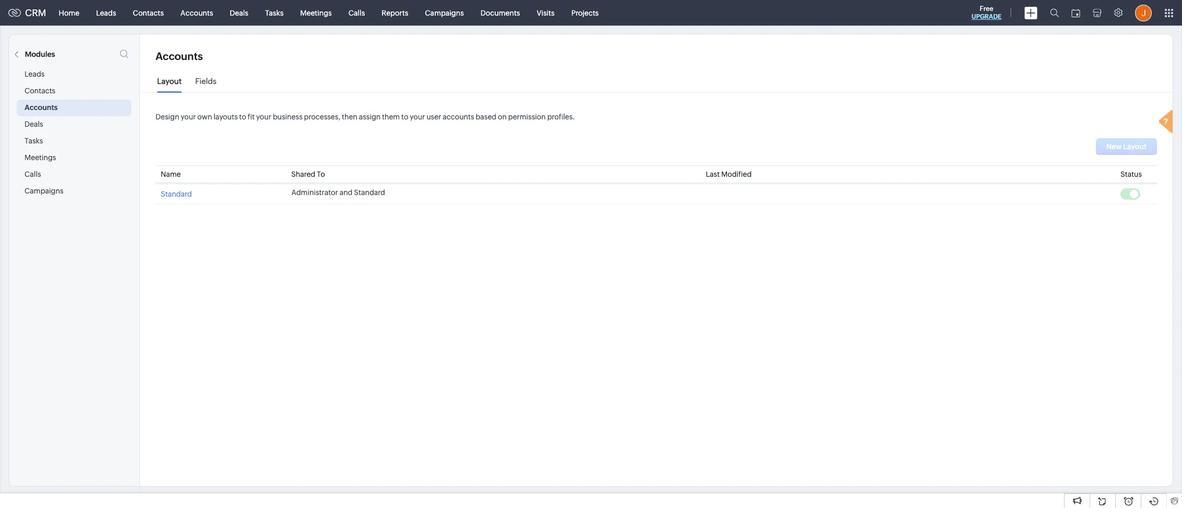 Task type: vqa. For each thing, say whether or not it's contained in the screenshot.
the leftmost the Tasks
yes



Task type: locate. For each thing, give the bounding box(es) containing it.
to
[[317, 170, 325, 179]]

home
[[59, 9, 79, 17]]

1 horizontal spatial deals
[[230, 9, 249, 17]]

contacts down modules
[[25, 87, 55, 95]]

contacts
[[133, 9, 164, 17], [25, 87, 55, 95]]

1 vertical spatial contacts
[[25, 87, 55, 95]]

0 horizontal spatial to
[[239, 113, 246, 121]]

standard
[[354, 189, 385, 197], [161, 190, 192, 198]]

campaigns
[[425, 9, 464, 17], [25, 187, 63, 195]]

1 horizontal spatial calls
[[349, 9, 365, 17]]

0 vertical spatial tasks
[[265, 9, 284, 17]]

1 vertical spatial tasks
[[25, 137, 43, 145]]

1 vertical spatial calls
[[25, 170, 41, 179]]

0 horizontal spatial deals
[[25, 120, 43, 128]]

search element
[[1045, 0, 1066, 26]]

0 vertical spatial calls
[[349, 9, 365, 17]]

fields link
[[195, 77, 217, 93]]

meetings
[[300, 9, 332, 17], [25, 154, 56, 162]]

1 horizontal spatial campaigns
[[425, 9, 464, 17]]

1 vertical spatial leads
[[25, 70, 45, 78]]

0 horizontal spatial meetings
[[25, 154, 56, 162]]

leads link
[[88, 0, 125, 25]]

0 vertical spatial leads
[[96, 9, 116, 17]]

your left own
[[181, 113, 196, 121]]

profiles.
[[548, 113, 575, 121]]

profile element
[[1130, 0, 1159, 25]]

1 vertical spatial meetings
[[25, 154, 56, 162]]

fields
[[195, 77, 217, 86]]

based
[[476, 113, 497, 121]]

create menu image
[[1025, 7, 1038, 19]]

to right "them"
[[402, 113, 409, 121]]

search image
[[1051, 8, 1060, 17]]

contacts right "leads" link
[[133, 9, 164, 17]]

and
[[340, 189, 353, 197]]

last modified
[[706, 170, 752, 179]]

your right fit
[[256, 113, 272, 121]]

administrator and standard
[[292, 189, 385, 197]]

0 horizontal spatial campaigns
[[25, 187, 63, 195]]

1 your from the left
[[181, 113, 196, 121]]

user
[[427, 113, 441, 121]]

1 horizontal spatial your
[[256, 113, 272, 121]]

1 horizontal spatial standard
[[354, 189, 385, 197]]

design
[[156, 113, 179, 121]]

1 vertical spatial campaigns
[[25, 187, 63, 195]]

them
[[382, 113, 400, 121]]

0 horizontal spatial tasks
[[25, 137, 43, 145]]

documents
[[481, 9, 520, 17]]

accounts
[[181, 9, 213, 17], [156, 50, 203, 62], [25, 103, 58, 112]]

processes,
[[304, 113, 341, 121]]

to left fit
[[239, 113, 246, 121]]

visits link
[[529, 0, 563, 25]]

projects
[[572, 9, 599, 17]]

None button
[[1097, 138, 1158, 155]]

tasks
[[265, 9, 284, 17], [25, 137, 43, 145]]

1 horizontal spatial tasks
[[265, 9, 284, 17]]

2 horizontal spatial your
[[410, 113, 425, 121]]

0 vertical spatial campaigns
[[425, 9, 464, 17]]

leads right home link
[[96, 9, 116, 17]]

standard down name
[[161, 190, 192, 198]]

calls
[[349, 9, 365, 17], [25, 170, 41, 179]]

1 horizontal spatial to
[[402, 113, 409, 121]]

deals
[[230, 9, 249, 17], [25, 120, 43, 128]]

0 horizontal spatial calls
[[25, 170, 41, 179]]

your
[[181, 113, 196, 121], [256, 113, 272, 121], [410, 113, 425, 121]]

visits
[[537, 9, 555, 17]]

leads down modules
[[25, 70, 45, 78]]

home link
[[50, 0, 88, 25]]

standard link
[[161, 189, 192, 198]]

accounts link
[[172, 0, 222, 25]]

1 horizontal spatial meetings
[[300, 9, 332, 17]]

to
[[239, 113, 246, 121], [402, 113, 409, 121]]

projects link
[[563, 0, 608, 25]]

reports link
[[374, 0, 417, 25]]

0 horizontal spatial your
[[181, 113, 196, 121]]

1 vertical spatial accounts
[[156, 50, 203, 62]]

layout
[[157, 77, 182, 86]]

standard right and on the left top
[[354, 189, 385, 197]]

1 horizontal spatial contacts
[[133, 9, 164, 17]]

modules
[[25, 50, 55, 58]]

0 horizontal spatial contacts
[[25, 87, 55, 95]]

0 vertical spatial contacts
[[133, 9, 164, 17]]

0 vertical spatial accounts
[[181, 9, 213, 17]]

1 vertical spatial deals
[[25, 120, 43, 128]]

your left user
[[410, 113, 425, 121]]

0 vertical spatial deals
[[230, 9, 249, 17]]

permission
[[509, 113, 546, 121]]

leads
[[96, 9, 116, 17], [25, 70, 45, 78]]

design your own layouts to fit your business processes, then assign them to your user accounts based on permission profiles.
[[156, 113, 575, 121]]



Task type: describe. For each thing, give the bounding box(es) containing it.
fit
[[248, 113, 255, 121]]

free upgrade
[[972, 5, 1002, 20]]

name
[[161, 170, 181, 179]]

2 to from the left
[[402, 113, 409, 121]]

accounts
[[443, 113, 474, 121]]

on
[[498, 113, 507, 121]]

then
[[342, 113, 358, 121]]

shared
[[291, 170, 316, 179]]

crm
[[25, 7, 46, 18]]

documents link
[[473, 0, 529, 25]]

crm link
[[8, 7, 46, 18]]

0 horizontal spatial leads
[[25, 70, 45, 78]]

contacts link
[[125, 0, 172, 25]]

business
[[273, 113, 303, 121]]

status
[[1121, 170, 1143, 179]]

2 vertical spatial accounts
[[25, 103, 58, 112]]

deals link
[[222, 0, 257, 25]]

calls link
[[340, 0, 374, 25]]

meetings link
[[292, 0, 340, 25]]

shared to
[[291, 170, 325, 179]]

profile image
[[1136, 4, 1153, 21]]

2 your from the left
[[256, 113, 272, 121]]

0 horizontal spatial standard
[[161, 190, 192, 198]]

layouts
[[214, 113, 238, 121]]

layout link
[[157, 77, 182, 93]]

administrator
[[292, 189, 338, 197]]

reports
[[382, 9, 409, 17]]

1 to from the left
[[239, 113, 246, 121]]

create menu element
[[1019, 0, 1045, 25]]

calendar image
[[1072, 9, 1081, 17]]

own
[[197, 113, 212, 121]]

free
[[980, 5, 994, 13]]

last
[[706, 170, 720, 179]]

modified
[[722, 170, 752, 179]]

upgrade
[[972, 13, 1002, 20]]

assign
[[359, 113, 381, 121]]

0 vertical spatial meetings
[[300, 9, 332, 17]]

campaigns link
[[417, 0, 473, 25]]

1 horizontal spatial leads
[[96, 9, 116, 17]]

3 your from the left
[[410, 113, 425, 121]]

tasks link
[[257, 0, 292, 25]]



